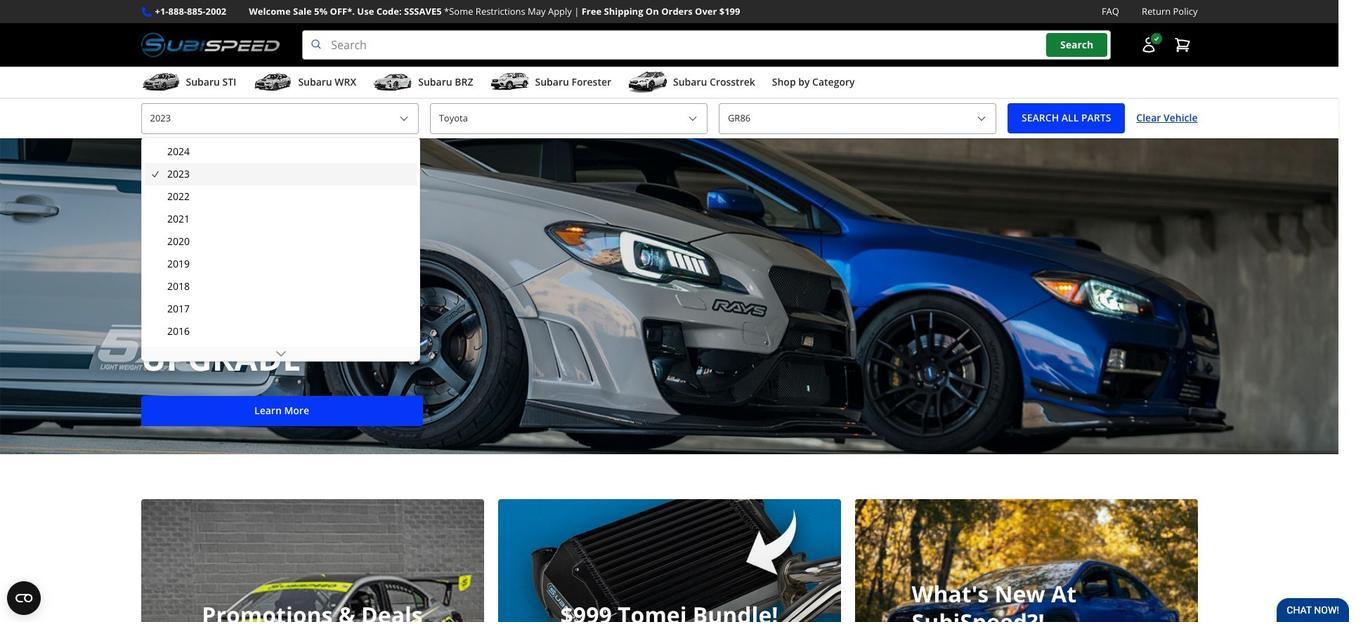 Task type: vqa. For each thing, say whether or not it's contained in the screenshot.
Fumoto at the left of page
no



Task type: locate. For each thing, give the bounding box(es) containing it.
2 option from the top
[[145, 343, 417, 366]]

0 vertical spatial option
[[145, 163, 417, 186]]

option
[[145, 163, 417, 186], [145, 343, 417, 366]]

search input field
[[303, 30, 1111, 60]]

1 option from the top
[[145, 163, 417, 186]]

1 vertical spatial option
[[145, 343, 417, 366]]

group
[[145, 141, 417, 623]]

list box
[[141, 137, 421, 623]]



Task type: describe. For each thing, give the bounding box(es) containing it.
open widget image
[[7, 582, 41, 616]]



